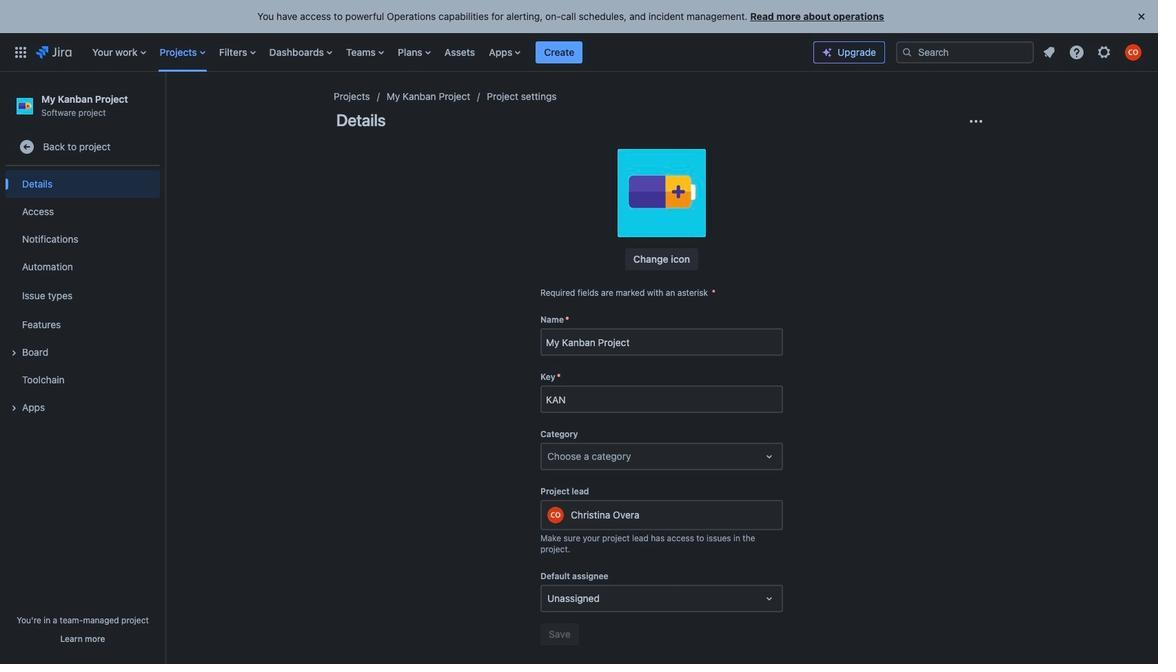 Task type: describe. For each thing, give the bounding box(es) containing it.
settings image
[[1096, 44, 1113, 60]]

notifications image
[[1041, 44, 1058, 60]]

1 open image from the top
[[761, 448, 778, 465]]

project avatar image
[[618, 149, 706, 237]]

search image
[[902, 47, 913, 58]]

dismiss image
[[1134, 8, 1150, 25]]

0 horizontal spatial list
[[85, 33, 814, 71]]

appswitcher icon image
[[12, 44, 29, 60]]

1 horizontal spatial list
[[1037, 40, 1150, 64]]

sidebar navigation image
[[150, 88, 181, 116]]

group inside sidebar element
[[6, 166, 160, 426]]

Search field
[[896, 41, 1034, 63]]

help image
[[1069, 44, 1085, 60]]



Task type: vqa. For each thing, say whether or not it's contained in the screenshot.
LINK WEB PAGES AND MORE icon
no



Task type: locate. For each thing, give the bounding box(es) containing it.
group
[[6, 166, 160, 426]]

None search field
[[896, 41, 1034, 63]]

1 vertical spatial open image
[[761, 590, 778, 607]]

banner
[[0, 33, 1158, 72]]

list item
[[536, 33, 583, 71]]

more image
[[968, 113, 985, 130]]

0 vertical spatial open image
[[761, 448, 778, 465]]

None text field
[[548, 450, 550, 463], [548, 592, 550, 605], [548, 450, 550, 463], [548, 592, 550, 605]]

expand image
[[6, 345, 22, 361]]

your profile and settings image
[[1125, 44, 1142, 60]]

jira image
[[36, 44, 72, 60], [36, 44, 72, 60]]

primary element
[[8, 33, 814, 71]]

open image
[[761, 448, 778, 465], [761, 590, 778, 607]]

list
[[85, 33, 814, 71], [1037, 40, 1150, 64]]

expand image
[[6, 400, 22, 417]]

sidebar element
[[0, 72, 165, 664]]

2 open image from the top
[[761, 590, 778, 607]]

None field
[[542, 330, 782, 355], [542, 387, 782, 412], [542, 330, 782, 355], [542, 387, 782, 412]]



